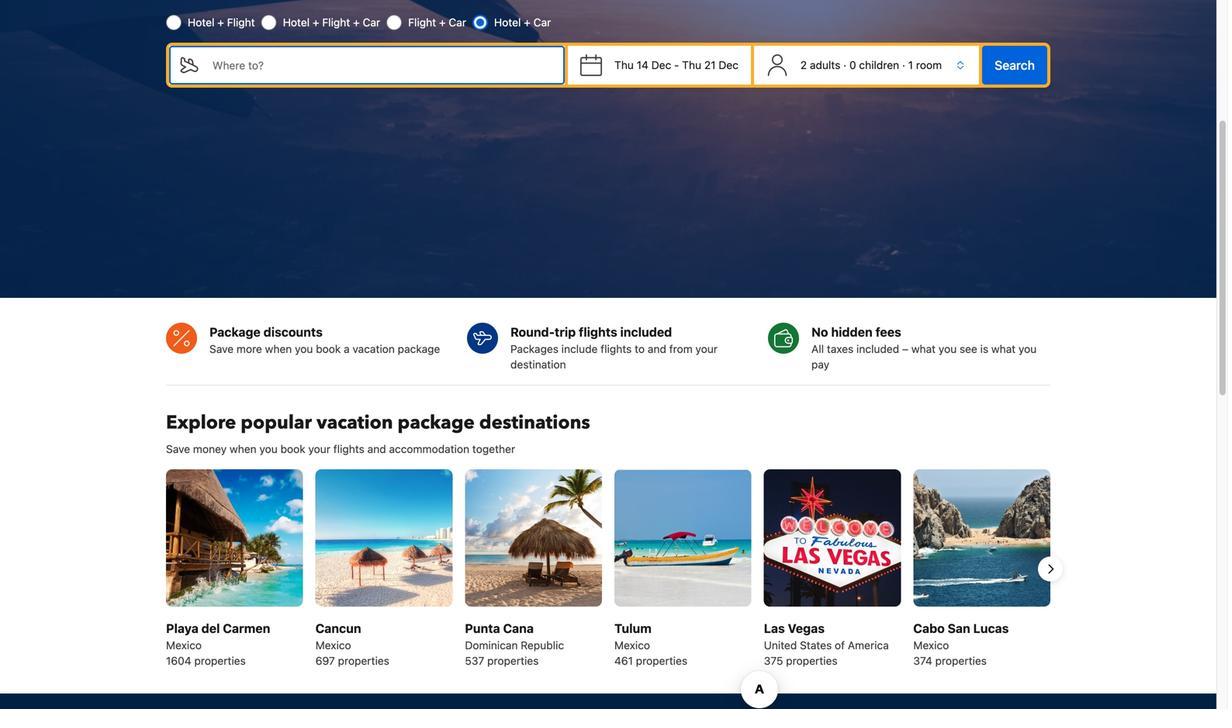 Task type: locate. For each thing, give the bounding box(es) containing it.
you down 'discounts'
[[295, 343, 313, 356]]

1 horizontal spatial when
[[265, 343, 292, 356]]

vegas
[[788, 621, 825, 636]]

tulum mexico 461 properties
[[615, 621, 688, 667]]

book
[[316, 343, 341, 356], [281, 443, 306, 456]]

375
[[764, 655, 784, 667]]

2 vertical spatial flights
[[334, 443, 365, 456]]

+
[[218, 16, 224, 29], [313, 16, 319, 29], [353, 16, 360, 29], [439, 16, 446, 29], [524, 16, 531, 29]]

carmen
[[223, 621, 270, 636]]

2 + from the left
[[313, 16, 319, 29]]

you down the popular
[[260, 443, 278, 456]]

4 properties from the left
[[636, 655, 688, 667]]

flight
[[227, 16, 255, 29], [322, 16, 350, 29], [408, 16, 436, 29]]

pay
[[812, 358, 830, 371]]

1604
[[166, 655, 191, 667]]

2 properties from the left
[[338, 655, 390, 667]]

1 horizontal spatial book
[[316, 343, 341, 356]]

1 vertical spatial and
[[368, 443, 386, 456]]

1 horizontal spatial save
[[210, 343, 234, 356]]

package up accommodation
[[398, 410, 475, 436]]

1 vertical spatial book
[[281, 443, 306, 456]]

mexico down tulum
[[615, 639, 650, 652]]

include
[[562, 343, 598, 356]]

thu right the -
[[682, 59, 702, 72]]

dec
[[652, 59, 672, 72], [719, 59, 739, 72]]

children
[[860, 59, 900, 72]]

0 horizontal spatial your
[[308, 443, 331, 456]]

6 properties from the left
[[936, 655, 987, 667]]

0 vertical spatial save
[[210, 343, 234, 356]]

·
[[844, 59, 847, 72], [903, 59, 906, 72]]

3 properties from the left
[[487, 655, 539, 667]]

0 horizontal spatial included
[[621, 325, 672, 340]]

1 hotel from the left
[[188, 16, 215, 29]]

you right "is"
[[1019, 343, 1037, 356]]

included inside round-trip flights included packages include flights to and from your destination
[[621, 325, 672, 340]]

car
[[363, 16, 380, 29], [449, 16, 466, 29], [534, 16, 551, 29]]

0 vertical spatial vacation
[[353, 343, 395, 356]]

1 horizontal spatial ·
[[903, 59, 906, 72]]

1 package from the top
[[398, 343, 440, 356]]

and left accommodation
[[368, 443, 386, 456]]

package inside the package discounts save more when you book a vacation package
[[398, 343, 440, 356]]

1 horizontal spatial flight
[[322, 16, 350, 29]]

is
[[981, 343, 989, 356]]

thu left 14 at right
[[615, 59, 634, 72]]

3 mexico from the left
[[615, 639, 650, 652]]

0 horizontal spatial flight
[[227, 16, 255, 29]]

you inside the package discounts save more when you book a vacation package
[[295, 343, 313, 356]]

flight for hotel + flight
[[227, 16, 255, 29]]

your right from
[[696, 343, 718, 356]]

car for flight + car
[[449, 16, 466, 29]]

properties right 697
[[338, 655, 390, 667]]

0 horizontal spatial hotel
[[188, 16, 215, 29]]

vacation down a
[[317, 410, 393, 436]]

hotel
[[188, 16, 215, 29], [283, 16, 310, 29], [494, 16, 521, 29]]

0 vertical spatial included
[[621, 325, 672, 340]]

a
[[344, 343, 350, 356]]

thu
[[615, 59, 634, 72], [682, 59, 702, 72]]

+ for flight + car
[[439, 16, 446, 29]]

book left a
[[316, 343, 341, 356]]

save down package
[[210, 343, 234, 356]]

0 horizontal spatial and
[[368, 443, 386, 456]]

save
[[210, 343, 234, 356], [166, 443, 190, 456]]

cancun mexico 697 properties
[[316, 621, 390, 667]]

dec left the -
[[652, 59, 672, 72]]

package
[[398, 343, 440, 356], [398, 410, 475, 436]]

vacation
[[353, 343, 395, 356], [317, 410, 393, 436]]

save left money
[[166, 443, 190, 456]]

what
[[912, 343, 936, 356], [992, 343, 1016, 356]]

hotel + car
[[494, 16, 551, 29]]

car for hotel + car
[[534, 16, 551, 29]]

+ for hotel + flight
[[218, 16, 224, 29]]

tulum
[[615, 621, 652, 636]]

1 vertical spatial included
[[857, 343, 900, 356]]

2 dec from the left
[[719, 59, 739, 72]]

537
[[465, 655, 485, 667]]

mexico
[[166, 639, 202, 652], [316, 639, 351, 652], [615, 639, 650, 652], [914, 639, 950, 652]]

1 horizontal spatial car
[[449, 16, 466, 29]]

1 horizontal spatial hotel
[[283, 16, 310, 29]]

properties down san
[[936, 655, 987, 667]]

together
[[473, 443, 515, 456]]

explore popular vacation package destinations save money when you book your flights and accommodation together
[[166, 410, 590, 456]]

package right a
[[398, 343, 440, 356]]

flights inside explore popular vacation package destinations save money when you book your flights and accommodation together
[[334, 443, 365, 456]]

and inside explore popular vacation package destinations save money when you book your flights and accommodation together
[[368, 443, 386, 456]]

your down the popular
[[308, 443, 331, 456]]

included down fees
[[857, 343, 900, 356]]

flights
[[579, 325, 618, 340], [601, 343, 632, 356], [334, 443, 365, 456]]

republic
[[521, 639, 564, 652]]

1 vertical spatial save
[[166, 443, 190, 456]]

vacation inside the package discounts save more when you book a vacation package
[[353, 343, 395, 356]]

your
[[696, 343, 718, 356], [308, 443, 331, 456]]

book inside explore popular vacation package destinations save money when you book your flights and accommodation together
[[281, 443, 306, 456]]

packages
[[511, 343, 559, 356]]

san
[[948, 621, 971, 636]]

2 mexico from the left
[[316, 639, 351, 652]]

3 hotel from the left
[[494, 16, 521, 29]]

· left 1
[[903, 59, 906, 72]]

to
[[635, 343, 645, 356]]

hotel for hotel + car
[[494, 16, 521, 29]]

0 horizontal spatial book
[[281, 443, 306, 456]]

0 vertical spatial your
[[696, 343, 718, 356]]

properties inside playa del carmen mexico 1604 properties
[[194, 655, 246, 667]]

0 vertical spatial package
[[398, 343, 440, 356]]

mexico inside 'tulum mexico 461 properties'
[[615, 639, 650, 652]]

destinations
[[480, 410, 590, 436]]

mexico up 1604
[[166, 639, 202, 652]]

1
[[909, 59, 914, 72]]

hotel + flight
[[188, 16, 255, 29]]

and inside round-trip flights included packages include flights to and from your destination
[[648, 343, 667, 356]]

2 horizontal spatial flight
[[408, 16, 436, 29]]

0 horizontal spatial what
[[912, 343, 936, 356]]

1 vertical spatial vacation
[[317, 410, 393, 436]]

0 horizontal spatial dec
[[652, 59, 672, 72]]

2 hotel from the left
[[283, 16, 310, 29]]

1 flight from the left
[[227, 16, 255, 29]]

discounts
[[264, 325, 323, 340]]

+ for hotel + car
[[524, 16, 531, 29]]

-
[[675, 59, 680, 72]]

3 car from the left
[[534, 16, 551, 29]]

0 vertical spatial and
[[648, 343, 667, 356]]

0 horizontal spatial when
[[230, 443, 257, 456]]

dec right 21
[[719, 59, 739, 72]]

properties
[[194, 655, 246, 667], [338, 655, 390, 667], [487, 655, 539, 667], [636, 655, 688, 667], [786, 655, 838, 667], [936, 655, 987, 667]]

next image
[[1042, 560, 1060, 579]]

hotel + flight + car
[[283, 16, 380, 29]]

popular
[[241, 410, 312, 436]]

2 flight from the left
[[322, 16, 350, 29]]

when
[[265, 343, 292, 356], [230, 443, 257, 456]]

0
[[850, 59, 857, 72]]

and
[[648, 343, 667, 356], [368, 443, 386, 456]]

save inside explore popular vacation package destinations save money when you book your flights and accommodation together
[[166, 443, 190, 456]]

0 vertical spatial book
[[316, 343, 341, 356]]

punta
[[465, 621, 500, 636]]

2 horizontal spatial hotel
[[494, 16, 521, 29]]

1 horizontal spatial what
[[992, 343, 1016, 356]]

0 horizontal spatial car
[[363, 16, 380, 29]]

1 horizontal spatial and
[[648, 343, 667, 356]]

0 vertical spatial when
[[265, 343, 292, 356]]

money
[[193, 443, 227, 456]]

1 vertical spatial when
[[230, 443, 257, 456]]

destination
[[511, 358, 566, 371]]

mexico down "cabo"
[[914, 639, 950, 652]]

· left the 0
[[844, 59, 847, 72]]

when right money
[[230, 443, 257, 456]]

2 · from the left
[[903, 59, 906, 72]]

see
[[960, 343, 978, 356]]

1 · from the left
[[844, 59, 847, 72]]

0 horizontal spatial save
[[166, 443, 190, 456]]

4 + from the left
[[439, 16, 446, 29]]

and right to
[[648, 343, 667, 356]]

properties inside punta cana dominican republic 537 properties
[[487, 655, 539, 667]]

1 mexico from the left
[[166, 639, 202, 652]]

vacation right a
[[353, 343, 395, 356]]

1 horizontal spatial your
[[696, 343, 718, 356]]

1 vertical spatial your
[[308, 443, 331, 456]]

your inside round-trip flights included packages include flights to and from your destination
[[696, 343, 718, 356]]

your inside explore popular vacation package destinations save money when you book your flights and accommodation together
[[308, 443, 331, 456]]

1 what from the left
[[912, 343, 936, 356]]

properties down dominican
[[487, 655, 539, 667]]

round-
[[511, 325, 555, 340]]

thu 14 dec - thu 21 dec
[[615, 59, 739, 72]]

adults
[[810, 59, 841, 72]]

1 horizontal spatial thu
[[682, 59, 702, 72]]

mexico up 697
[[316, 639, 351, 652]]

2 package from the top
[[398, 410, 475, 436]]

0 horizontal spatial ·
[[844, 59, 847, 72]]

2 horizontal spatial car
[[534, 16, 551, 29]]

book down the popular
[[281, 443, 306, 456]]

accommodation
[[389, 443, 470, 456]]

2 car from the left
[[449, 16, 466, 29]]

1 horizontal spatial dec
[[719, 59, 739, 72]]

of
[[835, 639, 845, 652]]

what right "is"
[[992, 343, 1016, 356]]

Where to? field
[[200, 46, 565, 85]]

1 horizontal spatial included
[[857, 343, 900, 356]]

when down 'discounts'
[[265, 343, 292, 356]]

5 properties from the left
[[786, 655, 838, 667]]

1 + from the left
[[218, 16, 224, 29]]

included
[[621, 325, 672, 340], [857, 343, 900, 356]]

properties down states
[[786, 655, 838, 667]]

properties right 461
[[636, 655, 688, 667]]

mexico inside cancun mexico 697 properties
[[316, 639, 351, 652]]

properties down del
[[194, 655, 246, 667]]

punta cana dominican republic 537 properties
[[465, 621, 564, 667]]

461
[[615, 655, 633, 667]]

what right –
[[912, 343, 936, 356]]

1 vertical spatial package
[[398, 410, 475, 436]]

you
[[295, 343, 313, 356], [939, 343, 957, 356], [1019, 343, 1037, 356], [260, 443, 278, 456]]

vacation inside explore popular vacation package destinations save money when you book your flights and accommodation together
[[317, 410, 393, 436]]

5 + from the left
[[524, 16, 531, 29]]

697
[[316, 655, 335, 667]]

your for included
[[696, 343, 718, 356]]

4 mexico from the left
[[914, 639, 950, 652]]

included up to
[[621, 325, 672, 340]]

0 horizontal spatial thu
[[615, 59, 634, 72]]

taxes
[[827, 343, 854, 356]]

1 properties from the left
[[194, 655, 246, 667]]



Task type: vqa. For each thing, say whether or not it's contained in the screenshot.
best to the top
no



Task type: describe. For each thing, give the bounding box(es) containing it.
all
[[812, 343, 824, 356]]

14
[[637, 59, 649, 72]]

united
[[764, 639, 797, 652]]

1 car from the left
[[363, 16, 380, 29]]

properties inside 'tulum mexico 461 properties'
[[636, 655, 688, 667]]

round-trip flights included packages include flights to and from your destination
[[511, 325, 718, 371]]

search
[[995, 58, 1035, 73]]

more
[[237, 343, 262, 356]]

no hidden fees all taxes included – what you see is what you pay
[[812, 325, 1037, 371]]

cabo
[[914, 621, 945, 636]]

you left see
[[939, 343, 957, 356]]

cancun
[[316, 621, 361, 636]]

your for package
[[308, 443, 331, 456]]

+ for hotel + flight + car
[[313, 16, 319, 29]]

flight + car
[[408, 16, 466, 29]]

hidden
[[832, 325, 873, 340]]

cana
[[503, 621, 534, 636]]

trip
[[555, 325, 576, 340]]

america
[[848, 639, 889, 652]]

search button
[[983, 46, 1048, 85]]

properties inside the cabo san lucas mexico 374 properties
[[936, 655, 987, 667]]

states
[[800, 639, 832, 652]]

hotel for hotel + flight + car
[[283, 16, 310, 29]]

explore popular vacation package destinations region
[[154, 470, 1063, 669]]

from
[[670, 343, 693, 356]]

mexico inside playa del carmen mexico 1604 properties
[[166, 639, 202, 652]]

las
[[764, 621, 785, 636]]

room
[[917, 59, 942, 72]]

1 dec from the left
[[652, 59, 672, 72]]

hotel for hotel + flight
[[188, 16, 215, 29]]

package
[[210, 325, 261, 340]]

playa del carmen mexico 1604 properties
[[166, 621, 270, 667]]

1 vertical spatial flights
[[601, 343, 632, 356]]

fees
[[876, 325, 902, 340]]

0 vertical spatial flights
[[579, 325, 618, 340]]

playa
[[166, 621, 199, 636]]

cabo san lucas mexico 374 properties
[[914, 621, 1009, 667]]

included inside no hidden fees all taxes included – what you see is what you pay
[[857, 343, 900, 356]]

package discounts save more when you book a vacation package
[[210, 325, 440, 356]]

flight for hotel + flight + car
[[322, 16, 350, 29]]

properties inside las vegas united states of america 375 properties
[[786, 655, 838, 667]]

package inside explore popular vacation package destinations save money when you book your flights and accommodation together
[[398, 410, 475, 436]]

las vegas united states of america 375 properties
[[764, 621, 889, 667]]

374
[[914, 655, 933, 667]]

book inside the package discounts save more when you book a vacation package
[[316, 343, 341, 356]]

2
[[801, 59, 807, 72]]

explore
[[166, 410, 236, 436]]

–
[[903, 343, 909, 356]]

del
[[202, 621, 220, 636]]

dominican
[[465, 639, 518, 652]]

lucas
[[974, 621, 1009, 636]]

when inside explore popular vacation package destinations save money when you book your flights and accommodation together
[[230, 443, 257, 456]]

no
[[812, 325, 829, 340]]

mexico inside the cabo san lucas mexico 374 properties
[[914, 639, 950, 652]]

3 + from the left
[[353, 16, 360, 29]]

3 flight from the left
[[408, 16, 436, 29]]

2 thu from the left
[[682, 59, 702, 72]]

2 adults · 0 children · 1 room
[[801, 59, 942, 72]]

save inside the package discounts save more when you book a vacation package
[[210, 343, 234, 356]]

when inside the package discounts save more when you book a vacation package
[[265, 343, 292, 356]]

21
[[705, 59, 716, 72]]

properties inside cancun mexico 697 properties
[[338, 655, 390, 667]]

you inside explore popular vacation package destinations save money when you book your flights and accommodation together
[[260, 443, 278, 456]]

1 thu from the left
[[615, 59, 634, 72]]

2 what from the left
[[992, 343, 1016, 356]]



